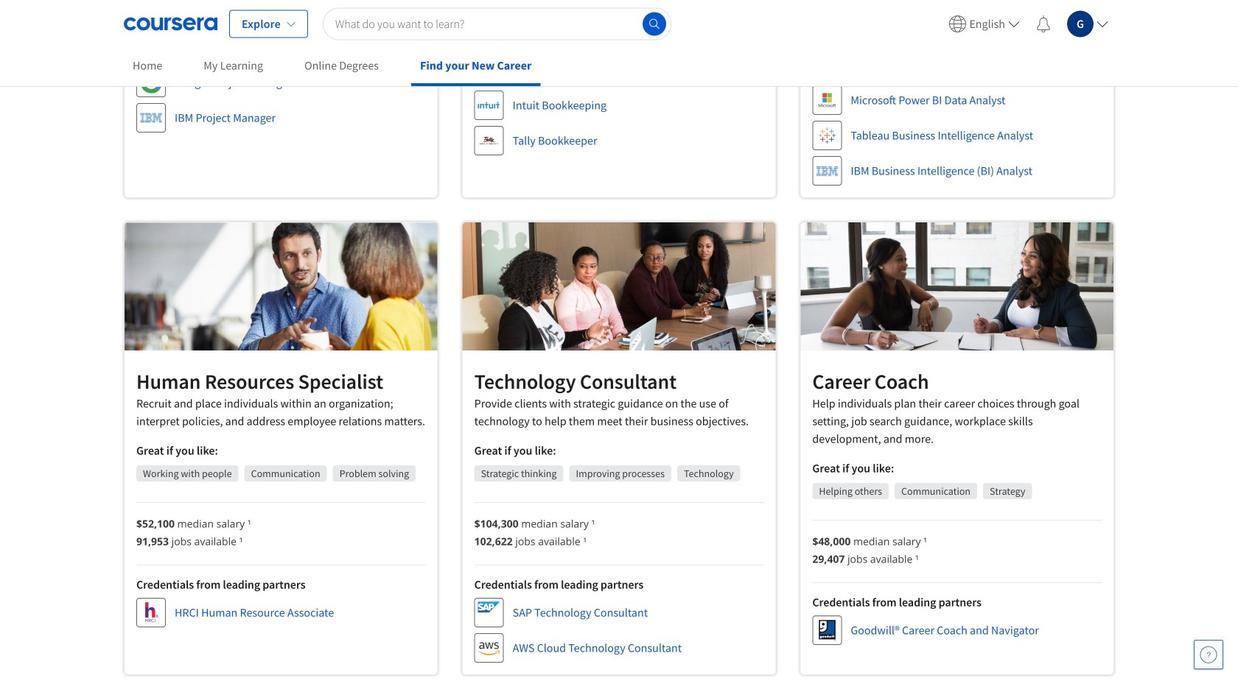 Task type: locate. For each thing, give the bounding box(es) containing it.
What do you want to learn? text field
[[323, 8, 672, 40]]

menu
[[943, 0, 1115, 48]]

None search field
[[323, 8, 672, 40]]

coursera image
[[124, 12, 217, 36]]



Task type: describe. For each thing, give the bounding box(es) containing it.
help center image
[[1200, 646, 1218, 664]]



Task type: vqa. For each thing, say whether or not it's contained in the screenshot.
the left by:
no



